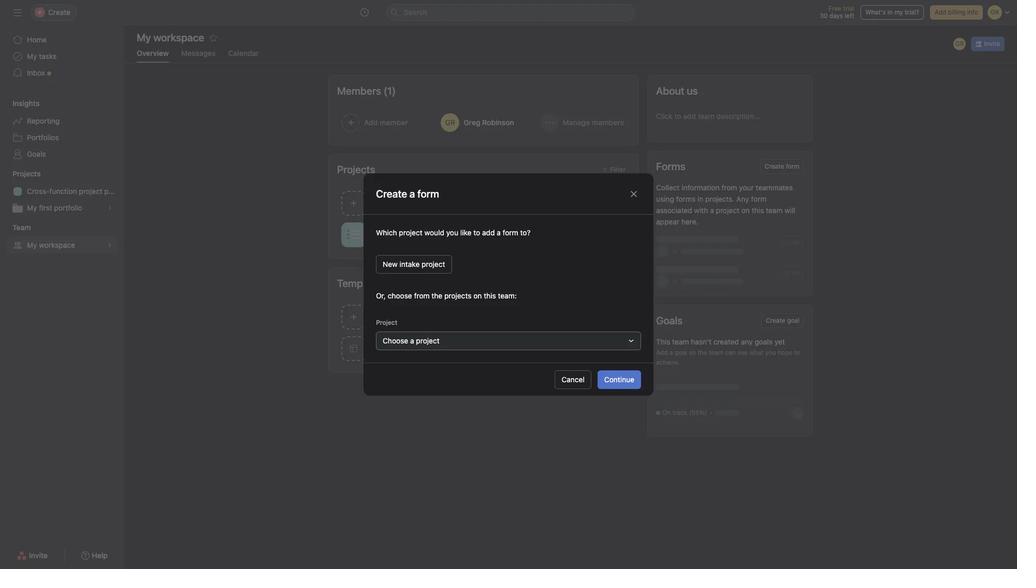 Task type: vqa. For each thing, say whether or not it's contained in the screenshot.
team to the right
yes



Task type: describe. For each thing, give the bounding box(es) containing it.
goal inside this team hasn't created any goals yet add a goal so the team can see what you hope to achieve.
[[675, 349, 687, 357]]

projects.
[[705, 195, 735, 204]]

reporting link
[[6, 113, 118, 129]]

new for new project
[[374, 199, 389, 208]]

templates
[[337, 278, 385, 290]]

calendar button
[[228, 49, 259, 63]]

overview
[[137, 49, 169, 57]]

1 vertical spatial goals
[[656, 315, 683, 327]]

add to starred image
[[209, 34, 218, 42]]

to?
[[520, 228, 531, 237]]

a inside this team hasn't created any goals yet add a goal so the team can see what you hope to achieve.
[[670, 349, 673, 357]]

goal inside button
[[787, 317, 800, 325]]

new intake project button
[[376, 255, 452, 274]]

new intake project
[[383, 260, 445, 269]]

here.
[[681, 218, 698, 226]]

plan inside projects element
[[104, 187, 119, 196]]

0 horizontal spatial team
[[672, 338, 689, 346]]

function inside projects element
[[49, 187, 77, 196]]

appear
[[656, 218, 680, 226]]

teams element
[[0, 219, 124, 256]]

global element
[[0, 25, 124, 88]]

create form button
[[760, 160, 804, 174]]

on track (55%)
[[662, 409, 707, 417]]

reporting
[[27, 117, 60, 125]]

what
[[750, 349, 764, 357]]

continue
[[604, 375, 634, 384]]

will
[[785, 206, 795, 215]]

hasn't
[[691, 338, 712, 346]]

so
[[689, 349, 696, 357]]

portfolio
[[54, 204, 82, 212]]

trial
[[843, 5, 855, 12]]

team button
[[0, 223, 31, 233]]

portfolios
[[27, 133, 59, 142]]

project up portfolio
[[79, 187, 102, 196]]

to inside 'create a form' dialog
[[474, 228, 480, 237]]

my workspace
[[137, 32, 204, 44]]

goals inside goals link
[[27, 150, 46, 158]]

a inside popup button
[[410, 337, 414, 345]]

new template
[[374, 313, 422, 322]]

1 vertical spatial invite
[[29, 552, 48, 560]]

a form
[[410, 188, 439, 200]]

my workspace
[[27, 241, 75, 250]]

using
[[656, 195, 674, 204]]

free trial 30 days left
[[820, 5, 855, 20]]

1 horizontal spatial invite
[[984, 40, 1000, 48]]

goals link
[[6, 146, 118, 163]]

•
[[710, 409, 712, 417]]

collect information from your teammates using forms in projects. any form associated with a project on this team will appear here.
[[656, 183, 795, 226]]

teammates
[[756, 183, 793, 192]]

add inside button
[[935, 8, 946, 16]]

insights element
[[0, 94, 124, 165]]

1 vertical spatial cross-function project plan link
[[329, 219, 639, 251]]

a right 'add'
[[497, 228, 501, 237]]

(55%)
[[689, 409, 707, 417]]

add billing info button
[[930, 5, 983, 20]]

this inside 'create a form' dialog
[[484, 292, 496, 300]]

insights
[[12, 99, 40, 108]]

forms
[[656, 161, 686, 172]]

continue button
[[598, 371, 641, 389]]

create for create goal
[[766, 317, 785, 325]]

on inside collect information from your teammates using forms in projects. any form associated with a project on this team will appear here.
[[742, 206, 750, 215]]

from for choose
[[414, 292, 430, 300]]

form inside collect information from your teammates using forms in projects. any form associated with a project on this team will appear here.
[[751, 195, 767, 204]]

messages button
[[181, 49, 216, 63]]

to inside this team hasn't created any goals yet add a goal so the team can see what you hope to achieve.
[[794, 349, 800, 357]]

overview button
[[137, 49, 169, 63]]

can
[[725, 349, 736, 357]]

1 horizontal spatial cross-function project plan
[[374, 229, 469, 238]]

0 vertical spatial invite button
[[971, 37, 1005, 51]]

new for new intake project
[[383, 260, 398, 269]]

like
[[460, 228, 472, 237]]

billing
[[948, 8, 966, 16]]

explore
[[374, 344, 399, 353]]

intake
[[400, 260, 420, 269]]

create a form dialog
[[364, 174, 654, 396]]

any
[[741, 338, 753, 346]]

project left the "like"
[[428, 229, 452, 238]]

create for create form
[[765, 163, 784, 170]]

templates
[[411, 344, 444, 353]]

project up which
[[391, 199, 415, 208]]

create a form
[[376, 188, 439, 200]]

form inside dialog
[[503, 228, 518, 237]]

project inside collect information from your teammates using forms in projects. any form associated with a project on this team will appear here.
[[716, 206, 740, 215]]

project inside button
[[422, 260, 445, 269]]

choose a project
[[383, 337, 440, 345]]

insights button
[[0, 98, 40, 109]]

cross-function project plan link inside projects element
[[6, 183, 119, 200]]

choose
[[388, 292, 412, 300]]

projects
[[444, 292, 472, 300]]

this
[[656, 338, 670, 346]]

your
[[739, 183, 754, 192]]

this inside collect information from your teammates using forms in projects. any form associated with a project on this team will appear here.
[[752, 206, 764, 215]]

which
[[376, 228, 397, 237]]

in inside what's in my trial? button
[[888, 8, 893, 16]]

create form
[[765, 163, 800, 170]]

2 vertical spatial team
[[709, 349, 723, 357]]

choose
[[383, 337, 408, 345]]

associated
[[656, 206, 692, 215]]

any
[[737, 195, 749, 204]]

workspace
[[39, 241, 75, 250]]

create goal button
[[761, 314, 804, 328]]

on
[[662, 409, 671, 417]]



Task type: locate. For each thing, give the bounding box(es) containing it.
project right intake
[[422, 260, 445, 269]]

1 horizontal spatial the
[[698, 349, 707, 357]]

this left team: in the bottom of the page
[[484, 292, 496, 300]]

my tasks
[[27, 52, 57, 61]]

my left first at the top
[[27, 204, 37, 212]]

from inside collect information from your teammates using forms in projects. any form associated with a project on this team will appear here.
[[722, 183, 737, 192]]

0 vertical spatial goal
[[787, 317, 800, 325]]

my for my tasks
[[27, 52, 37, 61]]

1 horizontal spatial from
[[722, 183, 737, 192]]

projects button
[[0, 169, 41, 179]]

in
[[888, 8, 893, 16], [698, 195, 703, 204]]

search
[[404, 8, 427, 17]]

to right hope
[[794, 349, 800, 357]]

cross-function project plan
[[27, 187, 119, 196], [374, 229, 469, 238]]

1 vertical spatial new
[[383, 260, 398, 269]]

0 vertical spatial this
[[752, 206, 764, 215]]

team left can
[[709, 349, 723, 357]]

0 horizontal spatial you
[[446, 228, 458, 237]]

yet
[[775, 338, 785, 346]]

new down or,
[[374, 313, 389, 322]]

info
[[967, 8, 978, 16]]

projects inside dropdown button
[[12, 169, 41, 178]]

team left will
[[766, 206, 783, 215]]

0 horizontal spatial plan
[[104, 187, 119, 196]]

0 horizontal spatial cross-function project plan link
[[6, 183, 119, 200]]

on right projects
[[474, 292, 482, 300]]

create inside button
[[766, 317, 785, 325]]

all
[[401, 344, 409, 353]]

this down your
[[752, 206, 764, 215]]

a right all
[[410, 337, 414, 345]]

project inside popup button
[[416, 337, 440, 345]]

cross-function project plan up portfolio
[[27, 187, 119, 196]]

1 horizontal spatial on
[[742, 206, 750, 215]]

1 vertical spatial to
[[794, 349, 800, 357]]

goals down portfolios
[[27, 150, 46, 158]]

1 vertical spatial you
[[766, 349, 776, 357]]

0 horizontal spatial from
[[414, 292, 430, 300]]

1 horizontal spatial cross-function project plan link
[[329, 219, 639, 251]]

a
[[710, 206, 714, 215], [497, 228, 501, 237], [410, 337, 414, 345], [670, 349, 673, 357]]

about us
[[656, 85, 698, 97]]

gr
[[956, 40, 964, 48]]

2 horizontal spatial team
[[766, 206, 783, 215]]

1 vertical spatial from
[[414, 292, 430, 300]]

3 my from the top
[[27, 241, 37, 250]]

from right choose
[[414, 292, 430, 300]]

would
[[424, 228, 444, 237]]

cross- up first at the top
[[27, 187, 49, 196]]

this team hasn't created any goals yet add a goal so the team can see what you hope to achieve.
[[656, 338, 800, 367]]

cross-function project plan link
[[6, 183, 119, 200], [329, 219, 639, 251]]

0 vertical spatial on
[[742, 206, 750, 215]]

calendar
[[228, 49, 259, 57]]

1 vertical spatial add
[[656, 349, 668, 357]]

information
[[682, 183, 720, 192]]

0 vertical spatial from
[[722, 183, 737, 192]]

inbox
[[27, 68, 45, 77]]

hide sidebar image
[[13, 8, 22, 17]]

create inside button
[[765, 163, 784, 170]]

in down information
[[698, 195, 703, 204]]

0 horizontal spatial cross-
[[27, 187, 49, 196]]

from
[[722, 183, 737, 192], [414, 292, 430, 300]]

1 horizontal spatial goal
[[787, 317, 800, 325]]

1 vertical spatial plan
[[454, 229, 469, 238]]

from for information
[[722, 183, 737, 192]]

add down "this"
[[656, 349, 668, 357]]

0 horizontal spatial this
[[484, 292, 496, 300]]

template
[[391, 313, 422, 322]]

1 vertical spatial my
[[27, 204, 37, 212]]

team inside collect information from your teammates using forms in projects. any form associated with a project on this team will appear here.
[[766, 206, 783, 215]]

create for create a form
[[376, 188, 407, 200]]

my
[[895, 8, 903, 16]]

1 vertical spatial create
[[376, 188, 407, 200]]

0 vertical spatial in
[[888, 8, 893, 16]]

forms
[[676, 195, 696, 204]]

0 vertical spatial goals
[[27, 150, 46, 158]]

0 vertical spatial to
[[474, 228, 480, 237]]

2 horizontal spatial form
[[786, 163, 800, 170]]

0 vertical spatial add
[[935, 8, 946, 16]]

to right the "like"
[[474, 228, 480, 237]]

0 horizontal spatial projects
[[12, 169, 41, 178]]

my first portfolio link
[[6, 200, 118, 216]]

1 horizontal spatial invite button
[[971, 37, 1005, 51]]

1 horizontal spatial cross-
[[374, 229, 398, 238]]

explore all templates
[[374, 344, 444, 353]]

portfolios link
[[6, 129, 118, 146]]

0 vertical spatial cross-
[[27, 187, 49, 196]]

you
[[446, 228, 458, 237], [766, 349, 776, 357]]

my inside teams element
[[27, 241, 37, 250]]

create inside dialog
[[376, 188, 407, 200]]

the left projects
[[432, 292, 442, 300]]

add billing info
[[935, 8, 978, 16]]

0 horizontal spatial on
[[474, 292, 482, 300]]

2 vertical spatial create
[[766, 317, 785, 325]]

search button
[[386, 4, 635, 21]]

0 vertical spatial plan
[[104, 187, 119, 196]]

home
[[27, 35, 47, 44]]

on down the any
[[742, 206, 750, 215]]

projects
[[337, 164, 375, 176], [12, 169, 41, 178]]

on
[[742, 206, 750, 215], [474, 292, 482, 300]]

cross- down new project
[[374, 229, 398, 238]]

projects up new project
[[337, 164, 375, 176]]

or, choose from the projects on this team:
[[376, 292, 517, 300]]

1 horizontal spatial plan
[[454, 229, 469, 238]]

0 vertical spatial my
[[27, 52, 37, 61]]

1 vertical spatial invite button
[[10, 547, 54, 566]]

a inside collect information from your teammates using forms in projects. any form associated with a project on this team will appear here.
[[710, 206, 714, 215]]

0 vertical spatial invite
[[984, 40, 1000, 48]]

new for new template
[[374, 313, 389, 322]]

achieve.
[[656, 359, 680, 367]]

goals
[[755, 338, 773, 346]]

function
[[49, 187, 77, 196], [398, 229, 426, 238]]

1 my from the top
[[27, 52, 37, 61]]

function up my first portfolio link
[[49, 187, 77, 196]]

1 horizontal spatial you
[[766, 349, 776, 357]]

1 horizontal spatial add
[[935, 8, 946, 16]]

0 horizontal spatial the
[[432, 292, 442, 300]]

goal
[[787, 317, 800, 325], [675, 349, 687, 357]]

add inside this team hasn't created any goals yet add a goal so the team can see what you hope to achieve.
[[656, 349, 668, 357]]

add left billing
[[935, 8, 946, 16]]

1 vertical spatial function
[[398, 229, 426, 238]]

1 horizontal spatial goals
[[656, 315, 683, 327]]

from up "projects."
[[722, 183, 737, 192]]

list image
[[348, 229, 360, 241]]

new project
[[374, 199, 415, 208]]

1 vertical spatial goal
[[675, 349, 687, 357]]

my workspace link
[[6, 237, 118, 254]]

which project would you like to add a form to?
[[376, 228, 531, 237]]

on inside 'create a form' dialog
[[474, 292, 482, 300]]

days
[[830, 12, 843, 20]]

1 vertical spatial team
[[672, 338, 689, 346]]

cross- inside projects element
[[27, 187, 49, 196]]

form inside button
[[786, 163, 800, 170]]

add
[[482, 228, 495, 237]]

team:
[[498, 292, 517, 300]]

you inside 'create a form' dialog
[[446, 228, 458, 237]]

in left my
[[888, 8, 893, 16]]

0 horizontal spatial goals
[[27, 150, 46, 158]]

home link
[[6, 32, 118, 48]]

goals up "this"
[[656, 315, 683, 327]]

create goal
[[766, 317, 800, 325]]

from inside 'create a form' dialog
[[414, 292, 430, 300]]

2 vertical spatial new
[[374, 313, 389, 322]]

the inside 'create a form' dialog
[[432, 292, 442, 300]]

team up 'so'
[[672, 338, 689, 346]]

goal up hope
[[787, 317, 800, 325]]

new up which
[[374, 199, 389, 208]]

1 vertical spatial in
[[698, 195, 703, 204]]

my first portfolio
[[27, 204, 82, 212]]

cancel button
[[555, 371, 591, 389]]

with
[[694, 206, 708, 215]]

1 horizontal spatial this
[[752, 206, 764, 215]]

form right the any
[[751, 195, 767, 204]]

0 horizontal spatial to
[[474, 228, 480, 237]]

goal left 'so'
[[675, 349, 687, 357]]

0 horizontal spatial cross-function project plan
[[27, 187, 119, 196]]

0 horizontal spatial goal
[[675, 349, 687, 357]]

created
[[714, 338, 739, 346]]

function right which
[[398, 229, 426, 238]]

new left intake
[[383, 260, 398, 269]]

2 vertical spatial form
[[503, 228, 518, 237]]

0 vertical spatial create
[[765, 163, 784, 170]]

1 vertical spatial this
[[484, 292, 496, 300]]

1 horizontal spatial in
[[888, 8, 893, 16]]

1 vertical spatial the
[[698, 349, 707, 357]]

1 horizontal spatial projects
[[337, 164, 375, 176]]

1 horizontal spatial to
[[794, 349, 800, 357]]

collect
[[656, 183, 680, 192]]

first
[[39, 204, 52, 212]]

project left would
[[399, 228, 423, 237]]

create left a form
[[376, 188, 407, 200]]

trial?
[[905, 8, 919, 16]]

2 vertical spatial my
[[27, 241, 37, 250]]

form left to? at right
[[503, 228, 518, 237]]

the inside this team hasn't created any goals yet add a goal so the team can see what you hope to achieve.
[[698, 349, 707, 357]]

cross-
[[27, 187, 49, 196], [374, 229, 398, 238]]

my left "tasks"
[[27, 52, 37, 61]]

1 vertical spatial on
[[474, 292, 482, 300]]

inbox link
[[6, 65, 118, 81]]

cross-function project plan inside projects element
[[27, 187, 119, 196]]

1 vertical spatial cross-
[[374, 229, 398, 238]]

you inside this team hasn't created any goals yet add a goal so the team can see what you hope to achieve.
[[766, 349, 776, 357]]

members (1)
[[337, 85, 396, 97]]

projects element
[[0, 165, 124, 219]]

1 vertical spatial form
[[751, 195, 767, 204]]

a right with
[[710, 206, 714, 215]]

create
[[765, 163, 784, 170], [376, 188, 407, 200], [766, 317, 785, 325]]

track
[[673, 409, 688, 417]]

what's in my trial?
[[865, 8, 919, 16]]

cross-function project plan up new intake project
[[374, 229, 469, 238]]

2 my from the top
[[27, 204, 37, 212]]

what's in my trial? button
[[861, 5, 924, 20]]

1 vertical spatial cross-function project plan
[[374, 229, 469, 238]]

my
[[27, 52, 37, 61], [27, 204, 37, 212], [27, 241, 37, 250]]

0 horizontal spatial add
[[656, 349, 668, 357]]

form up teammates
[[786, 163, 800, 170]]

0 horizontal spatial invite button
[[10, 547, 54, 566]]

projects up first at the top
[[12, 169, 41, 178]]

0 vertical spatial function
[[49, 187, 77, 196]]

choose a project button
[[376, 332, 641, 351]]

the right 'so'
[[698, 349, 707, 357]]

my inside projects element
[[27, 204, 37, 212]]

project
[[376, 319, 397, 327]]

my tasks link
[[6, 48, 118, 65]]

or,
[[376, 292, 386, 300]]

0 horizontal spatial form
[[503, 228, 518, 237]]

close this dialog image
[[630, 190, 638, 198]]

my down team
[[27, 241, 37, 250]]

goals
[[27, 150, 46, 158], [656, 315, 683, 327]]

project
[[79, 187, 102, 196], [391, 199, 415, 208], [716, 206, 740, 215], [399, 228, 423, 237], [428, 229, 452, 238], [422, 260, 445, 269], [416, 337, 440, 345]]

a up achieve.
[[670, 349, 673, 357]]

cancel
[[562, 375, 585, 384]]

0 vertical spatial new
[[374, 199, 389, 208]]

create up teammates
[[765, 163, 784, 170]]

0 vertical spatial you
[[446, 228, 458, 237]]

0 vertical spatial cross-function project plan
[[27, 187, 119, 196]]

what's
[[865, 8, 886, 16]]

0 vertical spatial cross-function project plan link
[[6, 183, 119, 200]]

free
[[829, 5, 842, 12]]

my for my workspace
[[27, 241, 37, 250]]

you down the "goals"
[[766, 349, 776, 357]]

create up yet
[[766, 317, 785, 325]]

this
[[752, 206, 764, 215], [484, 292, 496, 300]]

0 horizontal spatial function
[[49, 187, 77, 196]]

my inside global element
[[27, 52, 37, 61]]

0 vertical spatial form
[[786, 163, 800, 170]]

new inside button
[[383, 260, 398, 269]]

1 horizontal spatial form
[[751, 195, 767, 204]]

0 horizontal spatial in
[[698, 195, 703, 204]]

team
[[12, 223, 31, 232]]

project right all
[[416, 337, 440, 345]]

30
[[820, 12, 828, 20]]

project down "projects."
[[716, 206, 740, 215]]

0 vertical spatial the
[[432, 292, 442, 300]]

search list box
[[386, 4, 635, 21]]

1 horizontal spatial team
[[709, 349, 723, 357]]

0 vertical spatial team
[[766, 206, 783, 215]]

my for my first portfolio
[[27, 204, 37, 212]]

in inside collect information from your teammates using forms in projects. any form associated with a project on this team will appear here.
[[698, 195, 703, 204]]

you left the "like"
[[446, 228, 458, 237]]

messages
[[181, 49, 216, 57]]

1 horizontal spatial function
[[398, 229, 426, 238]]

0 horizontal spatial invite
[[29, 552, 48, 560]]



